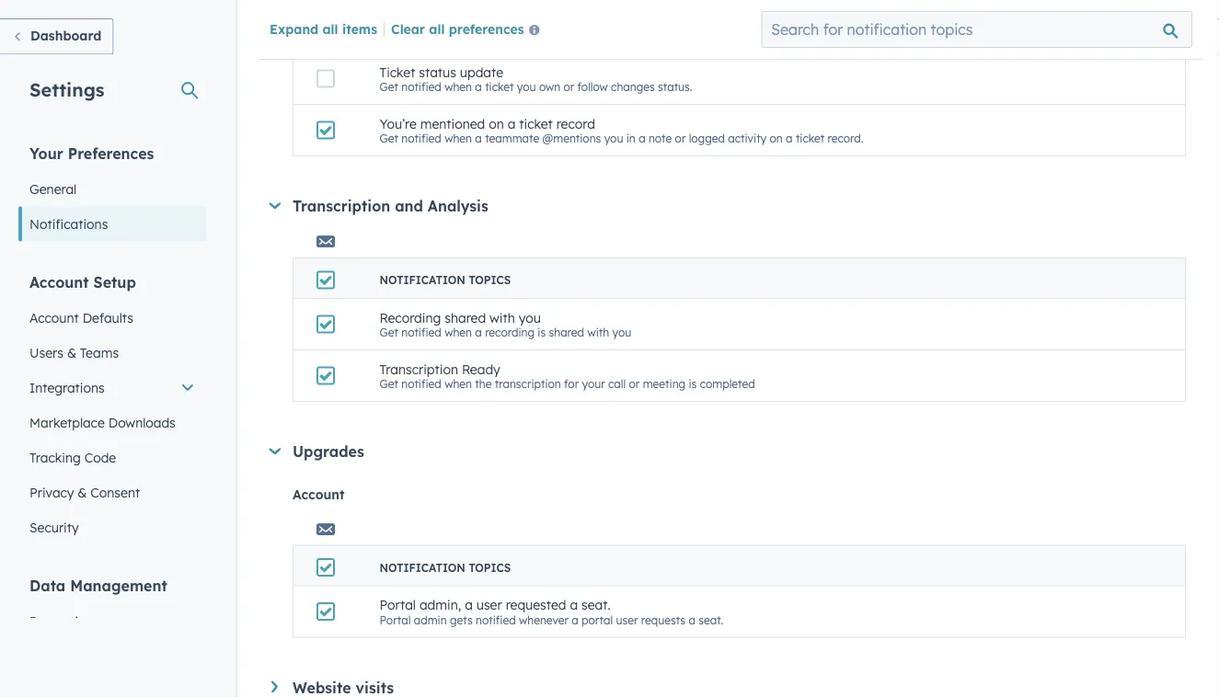 Task type: describe. For each thing, give the bounding box(es) containing it.
you up "follow" on the top of the page
[[592, 29, 611, 43]]

ticket assigned to you get notified when a ticket is assigned to you
[[380, 13, 611, 43]]

notifications link
[[18, 207, 206, 242]]

get inside transcription ready get notified when the transcription for your call or meeting is completed
[[380, 378, 398, 391]]

get inside the ticket assigned to you get notified when a ticket is assigned to you
[[380, 29, 398, 43]]

completed
[[700, 378, 755, 391]]

caret image inside the transcription and analysis "dropdown button"
[[269, 203, 281, 210]]

requests
[[641, 614, 686, 627]]

integrations button
[[18, 370, 206, 405]]

notified inside the ticket assigned to you get notified when a ticket is assigned to you
[[401, 29, 442, 43]]

mentioned
[[420, 116, 485, 132]]

tracking code link
[[18, 440, 206, 475]]

account defaults
[[29, 310, 133, 326]]

dashboard
[[30, 28, 102, 44]]

notified inside portal admin, a user requested a seat. portal admin gets notified whenever a portal user requests a seat.
[[476, 614, 516, 627]]

0 horizontal spatial to
[[477, 13, 490, 29]]

a inside recording shared with you get notified when a recording is shared with you
[[475, 326, 482, 340]]

you up transcription
[[519, 310, 541, 326]]

clear
[[391, 20, 425, 37]]

data management element
[[18, 576, 206, 697]]

transcription and analysis button
[[269, 197, 1186, 216]]

you inside you're mentioned on a ticket record get notified when a teammate @mentions you in a note or logged activity on a ticket record.
[[604, 132, 623, 146]]

users & teams link
[[18, 335, 206, 370]]

0 horizontal spatial assigned
[[419, 13, 473, 29]]

upgrades
[[293, 443, 364, 461]]

your preferences
[[29, 144, 154, 162]]

admin,
[[420, 597, 461, 614]]

recording
[[485, 326, 535, 340]]

account for account setup
[[29, 273, 89, 291]]

notifications
[[29, 216, 108, 232]]

account defaults link
[[18, 300, 206, 335]]

clear all preferences button
[[391, 19, 547, 41]]

notified inside "ticket status update get notified when a ticket you own or follow changes status."
[[401, 80, 442, 94]]

status.
[[658, 80, 692, 94]]

1 horizontal spatial shared
[[549, 326, 584, 340]]

general link
[[18, 172, 206, 207]]

logged
[[689, 132, 725, 146]]

1 horizontal spatial user
[[616, 614, 638, 627]]

items
[[342, 20, 377, 37]]

when inside you're mentioned on a ticket record get notified when a teammate @mentions you in a note or logged activity on a ticket record.
[[445, 132, 472, 146]]

transcription ready get notified when the transcription for your call or meeting is completed
[[380, 361, 755, 391]]

1 notification from the top
[[380, 274, 466, 288]]

setup
[[93, 273, 136, 291]]

2 vertical spatial account
[[293, 487, 345, 503]]

your
[[582, 378, 605, 391]]

general
[[29, 181, 77, 197]]

when inside the ticket assigned to you get notified when a ticket is assigned to you
[[445, 29, 472, 43]]

all for clear
[[429, 20, 445, 37]]

expand
[[270, 20, 319, 37]]

security link
[[18, 510, 206, 545]]

users & teams
[[29, 345, 119, 361]]

tracking
[[29, 450, 81, 466]]

follow
[[577, 80, 608, 94]]

is for ticket assigned to you
[[517, 29, 525, 43]]

caret image
[[269, 449, 281, 455]]

expand all items
[[270, 20, 377, 37]]

privacy
[[29, 484, 74, 501]]

notified inside recording shared with you get notified when a recording is shared with you
[[401, 326, 442, 340]]

@mentions
[[542, 132, 601, 146]]

all for expand
[[322, 20, 338, 37]]

when inside "ticket status update get notified when a ticket you own or follow changes status."
[[445, 80, 472, 94]]

1 notification topics from the top
[[380, 274, 511, 288]]

recording
[[380, 310, 441, 326]]

tracking code
[[29, 450, 116, 466]]

1 portal from the top
[[380, 597, 416, 614]]

whenever
[[519, 614, 569, 627]]

privacy & consent
[[29, 484, 140, 501]]

integrations
[[29, 380, 105, 396]]

or for transcription ready
[[629, 378, 640, 391]]

gets
[[450, 614, 473, 627]]

preferences
[[449, 20, 524, 37]]

0 horizontal spatial shared
[[445, 310, 486, 326]]

a inside the ticket assigned to you get notified when a ticket is assigned to you
[[475, 29, 482, 43]]

get inside you're mentioned on a ticket record get notified when a teammate @mentions you in a note or logged activity on a ticket record.
[[380, 132, 398, 146]]

downloads
[[108, 415, 176, 431]]

the
[[475, 378, 492, 391]]

is inside transcription ready get notified when the transcription for your call or meeting is completed
[[689, 378, 697, 391]]

own
[[539, 80, 560, 94]]

your preferences element
[[18, 143, 206, 242]]

call
[[608, 378, 626, 391]]

clear all preferences
[[391, 20, 524, 37]]

users
[[29, 345, 63, 361]]

analysis
[[428, 197, 488, 216]]

2 portal from the top
[[380, 614, 411, 627]]

security
[[29, 519, 79, 536]]

properties link
[[18, 604, 206, 639]]

0 horizontal spatial seat.
[[582, 597, 611, 614]]

ticket for ticket status update
[[380, 64, 415, 80]]

teammate
[[485, 132, 539, 146]]

privacy & consent link
[[18, 475, 206, 510]]

or inside you're mentioned on a ticket record get notified when a teammate @mentions you in a note or logged activity on a ticket record.
[[675, 132, 686, 146]]

transcription
[[495, 378, 561, 391]]

ready
[[462, 361, 500, 378]]



Task type: locate. For each thing, give the bounding box(es) containing it.
notified down status
[[401, 132, 442, 146]]

is up "ticket status update get notified when a ticket you own or follow changes status."
[[517, 29, 525, 43]]

transcription down recording
[[380, 361, 458, 378]]

you're mentioned on a ticket record get notified when a teammate @mentions you in a note or logged activity on a ticket record.
[[380, 116, 864, 146]]

notification up admin,
[[380, 561, 466, 575]]

a
[[475, 29, 482, 43], [475, 80, 482, 94], [508, 116, 516, 132], [475, 132, 482, 146], [639, 132, 646, 146], [786, 132, 793, 146], [475, 326, 482, 340], [465, 597, 473, 614], [570, 597, 578, 614], [572, 614, 579, 627], [689, 614, 696, 627]]

user right portal
[[616, 614, 638, 627]]

transcription for transcription and analysis
[[293, 197, 390, 216]]

notification topics up recording
[[380, 274, 511, 288]]

you left in
[[604, 132, 623, 146]]

1 horizontal spatial or
[[629, 378, 640, 391]]

defaults
[[83, 310, 133, 326]]

2 topics from the top
[[469, 561, 511, 575]]

shared
[[445, 310, 486, 326], [549, 326, 584, 340]]

2 all from the left
[[429, 20, 445, 37]]

0 horizontal spatial &
[[67, 345, 76, 361]]

0 horizontal spatial is
[[517, 29, 525, 43]]

when up the ready
[[445, 326, 472, 340]]

notification topics
[[380, 274, 511, 288], [380, 561, 511, 575]]

transcription left and
[[293, 197, 390, 216]]

account up 'users'
[[29, 310, 79, 326]]

marketplace downloads
[[29, 415, 176, 431]]

seat.
[[582, 597, 611, 614], [699, 614, 724, 627]]

portal admin, a user requested a seat. portal admin gets notified whenever a portal user requests a seat.
[[380, 597, 724, 627]]

all left items
[[322, 20, 338, 37]]

or for ticket status update
[[564, 80, 574, 94]]

1 vertical spatial or
[[675, 132, 686, 146]]

2 notification topics from the top
[[380, 561, 511, 575]]

5 when from the top
[[445, 378, 472, 391]]

0 vertical spatial or
[[564, 80, 574, 94]]

1 vertical spatial ticket
[[380, 64, 415, 80]]

& for users
[[67, 345, 76, 361]]

0 vertical spatial &
[[67, 345, 76, 361]]

transcription
[[293, 197, 390, 216], [380, 361, 458, 378]]

or right note
[[675, 132, 686, 146]]

meeting
[[643, 378, 686, 391]]

0 vertical spatial ticket
[[380, 13, 415, 29]]

on right "mentioned"
[[489, 116, 504, 132]]

notified inside you're mentioned on a ticket record get notified when a teammate @mentions you in a note or logged activity on a ticket record.
[[401, 132, 442, 146]]

all right clear
[[429, 20, 445, 37]]

topics up recording shared with you get notified when a recording is shared with you
[[469, 274, 511, 288]]

get inside recording shared with you get notified when a recording is shared with you
[[380, 326, 398, 340]]

account up account defaults
[[29, 273, 89, 291]]

1 vertical spatial &
[[78, 484, 87, 501]]

0 vertical spatial is
[[517, 29, 525, 43]]

1 horizontal spatial on
[[770, 132, 783, 146]]

note
[[649, 132, 672, 146]]

assigned
[[419, 13, 473, 29], [528, 29, 575, 43]]

account setup
[[29, 273, 136, 291]]

0 horizontal spatial on
[[489, 116, 504, 132]]

record
[[556, 116, 595, 132]]

0 vertical spatial topics
[[469, 274, 511, 288]]

portal
[[582, 614, 613, 627]]

4 get from the top
[[380, 326, 398, 340]]

admin
[[414, 614, 447, 627]]

0 horizontal spatial or
[[564, 80, 574, 94]]

activity
[[728, 132, 767, 146]]

0 horizontal spatial all
[[322, 20, 338, 37]]

5 get from the top
[[380, 378, 398, 391]]

1 vertical spatial account
[[29, 310, 79, 326]]

1 ticket from the top
[[380, 13, 415, 29]]

you left own in the left of the page
[[517, 80, 536, 94]]

ticket right items
[[380, 13, 415, 29]]

marketplace
[[29, 415, 105, 431]]

&
[[67, 345, 76, 361], [78, 484, 87, 501]]

preferences
[[68, 144, 154, 162]]

or right own in the left of the page
[[564, 80, 574, 94]]

2 vertical spatial is
[[689, 378, 697, 391]]

you up call
[[612, 326, 631, 340]]

with up the ready
[[490, 310, 515, 326]]

teams
[[80, 345, 119, 361]]

notified left the ready
[[401, 378, 442, 391]]

notified inside transcription ready get notified when the transcription for your call or meeting is completed
[[401, 378, 442, 391]]

consent
[[90, 484, 140, 501]]

1 vertical spatial notification
[[380, 561, 466, 575]]

0 vertical spatial account
[[29, 273, 89, 291]]

dashboard link
[[0, 18, 113, 55]]

3 when from the top
[[445, 132, 472, 146]]

when inside recording shared with you get notified when a recording is shared with you
[[445, 326, 472, 340]]

portal left admin,
[[380, 597, 416, 614]]

or inside "ticket status update get notified when a ticket you own or follow changes status."
[[564, 80, 574, 94]]

record.
[[828, 132, 864, 146]]

data
[[29, 576, 66, 595]]

is right meeting
[[689, 378, 697, 391]]

2 when from the top
[[445, 80, 472, 94]]

1 vertical spatial transcription
[[380, 361, 458, 378]]

ticket left record.
[[796, 132, 825, 146]]

caret image
[[269, 203, 281, 210], [271, 682, 278, 694]]

2 horizontal spatial or
[[675, 132, 686, 146]]

in
[[626, 132, 636, 146]]

when left teammate on the left of page
[[445, 132, 472, 146]]

notified up you're
[[401, 80, 442, 94]]

ticket status update get notified when a ticket you own or follow changes status.
[[380, 64, 692, 94]]

for
[[564, 378, 579, 391]]

2 ticket from the top
[[380, 64, 415, 80]]

0 vertical spatial notification
[[380, 274, 466, 288]]

2 get from the top
[[380, 80, 398, 94]]

1 horizontal spatial assigned
[[528, 29, 575, 43]]

1 horizontal spatial seat.
[[699, 614, 724, 627]]

0 horizontal spatial with
[[490, 310, 515, 326]]

1 horizontal spatial is
[[538, 326, 546, 340]]

ticket inside the ticket assigned to you get notified when a ticket is assigned to you
[[485, 29, 514, 43]]

code
[[84, 450, 116, 466]]

0 vertical spatial caret image
[[269, 203, 281, 210]]

and
[[395, 197, 423, 216]]

update
[[460, 64, 503, 80]]

notification up recording
[[380, 274, 466, 288]]

seat. right requests
[[699, 614, 724, 627]]

account setup element
[[18, 272, 206, 545]]

ticket left status
[[380, 64, 415, 80]]

upgrades button
[[269, 443, 1186, 461]]

account down upgrades
[[293, 487, 345, 503]]

when inside transcription ready get notified when the transcription for your call or meeting is completed
[[445, 378, 472, 391]]

all inside button
[[429, 20, 445, 37]]

1 vertical spatial caret image
[[271, 682, 278, 694]]

you're
[[380, 116, 417, 132]]

1 all from the left
[[322, 20, 338, 37]]

requested
[[506, 597, 566, 614]]

1 horizontal spatial with
[[587, 326, 609, 340]]

data management
[[29, 576, 167, 595]]

status
[[419, 64, 456, 80]]

you up update on the left of the page
[[493, 13, 515, 29]]

& right privacy
[[78, 484, 87, 501]]

seat. right whenever
[[582, 597, 611, 614]]

your
[[29, 144, 63, 162]]

ticket left own in the left of the page
[[485, 80, 514, 94]]

ticket down own in the left of the page
[[519, 116, 553, 132]]

2 vertical spatial or
[[629, 378, 640, 391]]

notified right 'gets'
[[476, 614, 516, 627]]

expand all items button
[[270, 20, 377, 37]]

1 vertical spatial notification topics
[[380, 561, 511, 575]]

1 vertical spatial topics
[[469, 561, 511, 575]]

transcription and analysis
[[293, 197, 488, 216]]

0 vertical spatial transcription
[[293, 197, 390, 216]]

marketplace downloads link
[[18, 405, 206, 440]]

is for recording shared with you
[[538, 326, 546, 340]]

is inside recording shared with you get notified when a recording is shared with you
[[538, 326, 546, 340]]

0 vertical spatial notification topics
[[380, 274, 511, 288]]

4 when from the top
[[445, 326, 472, 340]]

get inside "ticket status update get notified when a ticket you own or follow changes status."
[[380, 80, 398, 94]]

ticket up update on the left of the page
[[485, 29, 514, 43]]

you inside "ticket status update get notified when a ticket you own or follow changes status."
[[517, 80, 536, 94]]

1 horizontal spatial &
[[78, 484, 87, 501]]

3 get from the top
[[380, 132, 398, 146]]

a inside "ticket status update get notified when a ticket you own or follow changes status."
[[475, 80, 482, 94]]

ticket inside "ticket status update get notified when a ticket you own or follow changes status."
[[485, 80, 514, 94]]

settings
[[29, 78, 104, 101]]

or
[[564, 80, 574, 94], [675, 132, 686, 146], [629, 378, 640, 391]]

ticket inside the ticket assigned to you get notified when a ticket is assigned to you
[[380, 13, 415, 29]]

account
[[29, 273, 89, 291], [29, 310, 79, 326], [293, 487, 345, 503]]

recording shared with you get notified when a recording is shared with you
[[380, 310, 631, 340]]

topics up "requested"
[[469, 561, 511, 575]]

1 horizontal spatial all
[[429, 20, 445, 37]]

is inside the ticket assigned to you get notified when a ticket is assigned to you
[[517, 29, 525, 43]]

notified left recording
[[401, 326, 442, 340]]

is
[[517, 29, 525, 43], [538, 326, 546, 340], [689, 378, 697, 391]]

transcription inside transcription ready get notified when the transcription for your call or meeting is completed
[[380, 361, 458, 378]]

1 vertical spatial is
[[538, 326, 546, 340]]

shared up transcription ready get notified when the transcription for your call or meeting is completed
[[549, 326, 584, 340]]

portal left admin at left
[[380, 614, 411, 627]]

management
[[70, 576, 167, 595]]

is right recording
[[538, 326, 546, 340]]

1 when from the top
[[445, 29, 472, 43]]

shared up the ready
[[445, 310, 486, 326]]

properties
[[29, 613, 92, 629]]

ticket inside "ticket status update get notified when a ticket you own or follow changes status."
[[380, 64, 415, 80]]

& right 'users'
[[67, 345, 76, 361]]

ticket
[[380, 13, 415, 29], [380, 64, 415, 80]]

with
[[490, 310, 515, 326], [587, 326, 609, 340]]

when left the
[[445, 378, 472, 391]]

Search for notification topics search field
[[761, 11, 1193, 48]]

notified up status
[[401, 29, 442, 43]]

when up status
[[445, 29, 472, 43]]

when
[[445, 29, 472, 43], [445, 80, 472, 94], [445, 132, 472, 146], [445, 326, 472, 340], [445, 378, 472, 391]]

2 notification from the top
[[380, 561, 466, 575]]

or inside transcription ready get notified when the transcription for your call or meeting is completed
[[629, 378, 640, 391]]

transcription for transcription ready get notified when the transcription for your call or meeting is completed
[[380, 361, 458, 378]]

1 horizontal spatial to
[[578, 29, 589, 43]]

notification
[[380, 274, 466, 288], [380, 561, 466, 575]]

with up your
[[587, 326, 609, 340]]

ticket
[[485, 29, 514, 43], [485, 80, 514, 94], [519, 116, 553, 132], [796, 132, 825, 146]]

on right activity
[[770, 132, 783, 146]]

& for privacy
[[78, 484, 87, 501]]

0 horizontal spatial user
[[476, 597, 502, 614]]

or right call
[[629, 378, 640, 391]]

1 get from the top
[[380, 29, 398, 43]]

you
[[493, 13, 515, 29], [592, 29, 611, 43], [517, 80, 536, 94], [604, 132, 623, 146], [519, 310, 541, 326], [612, 326, 631, 340]]

get
[[380, 29, 398, 43], [380, 80, 398, 94], [380, 132, 398, 146], [380, 326, 398, 340], [380, 378, 398, 391]]

to up update on the left of the page
[[477, 13, 490, 29]]

to up "follow" on the top of the page
[[578, 29, 589, 43]]

notification topics up admin,
[[380, 561, 511, 575]]

2 horizontal spatial is
[[689, 378, 697, 391]]

account for account defaults
[[29, 310, 79, 326]]

1 topics from the top
[[469, 274, 511, 288]]

notified
[[401, 29, 442, 43], [401, 80, 442, 94], [401, 132, 442, 146], [401, 326, 442, 340], [401, 378, 442, 391], [476, 614, 516, 627]]

ticket for ticket assigned to you
[[380, 13, 415, 29]]

changes
[[611, 80, 655, 94]]

user right 'gets'
[[476, 597, 502, 614]]

when up "mentioned"
[[445, 80, 472, 94]]



Task type: vqa. For each thing, say whether or not it's contained in the screenshot.
'it' at the right bottom
no



